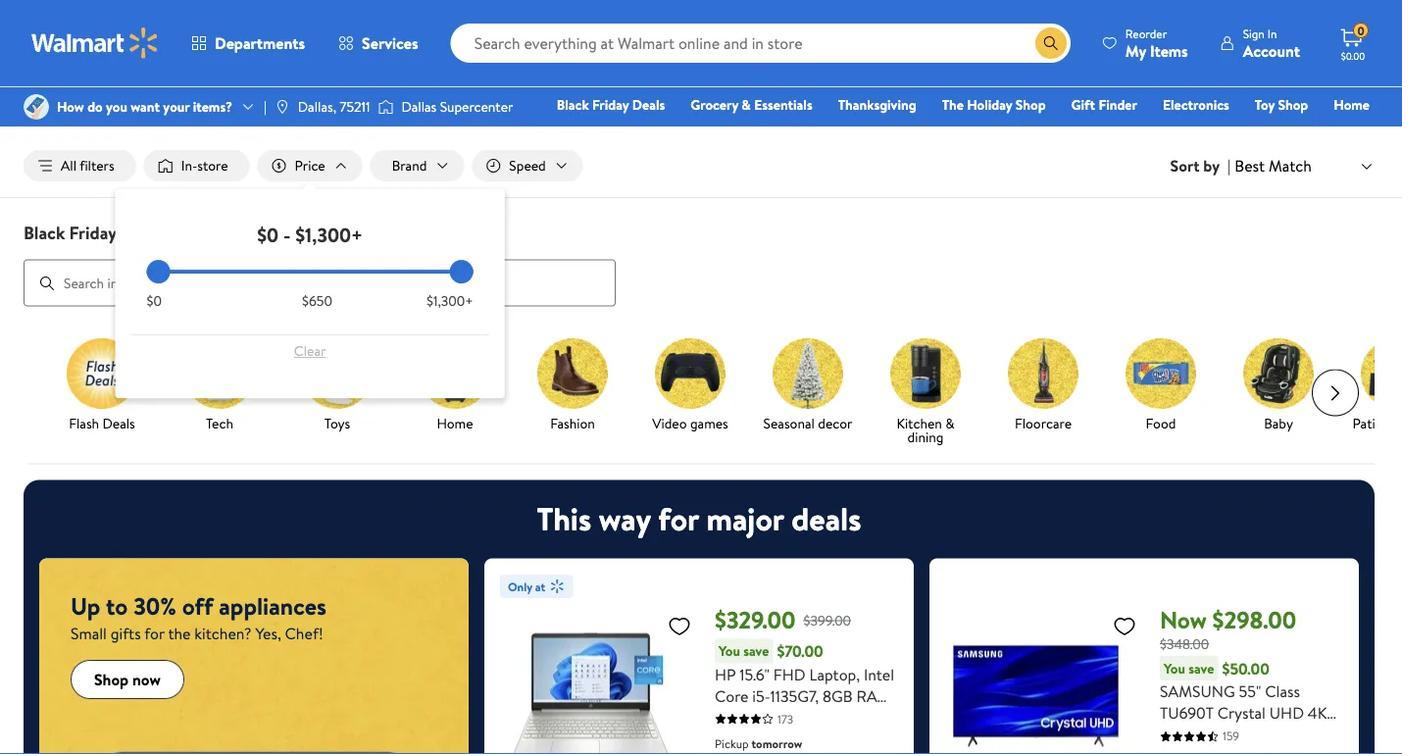 Task type: locate. For each thing, give the bounding box(es) containing it.
shop food image
[[1126, 338, 1197, 409]]

1 vertical spatial fashion link
[[522, 338, 624, 434]]

& left the g on the bottom of page
[[1387, 414, 1396, 433]]

1 vertical spatial |
[[1228, 155, 1232, 177]]

0 horizontal spatial &
[[742, 95, 751, 114]]

1 vertical spatial $1,300+
[[427, 291, 473, 311]]

$1,300+
[[295, 221, 363, 248], [427, 291, 473, 311]]

deals right flash
[[103, 414, 135, 433]]

samsung
[[1161, 681, 1236, 703]]

& right dining
[[946, 414, 955, 433]]

(new)
[[1295, 746, 1336, 754]]

friday inside black friday deals search field
[[69, 220, 116, 245]]

only at
[[508, 578, 546, 595]]

4k
[[1309, 703, 1328, 724]]

2 horizontal spatial &
[[1387, 414, 1396, 433]]

$0
[[257, 221, 279, 248], [147, 291, 162, 311]]

grocery & essentials link
[[682, 94, 822, 115]]

1 vertical spatial for
[[144, 623, 165, 645]]

- inside now $298.00 $348.00 you save $50.00 samsung 55" class tu690t crystal uhd 4k smart television - un55tu690tfxza (new)
[[1274, 724, 1280, 746]]

home down shop home image
[[437, 414, 473, 433]]

shop right toy
[[1279, 95, 1309, 114]]

for left "the"
[[144, 623, 165, 645]]

& for g
[[1387, 414, 1396, 433]]

video games link
[[640, 338, 742, 434]]

$1,300+ up shop home image
[[427, 291, 473, 311]]

fashion down shop fashion image
[[551, 414, 595, 433]]

sort
[[1171, 155, 1200, 177]]

1 horizontal spatial shop
[[1016, 95, 1046, 114]]

by
[[1204, 155, 1221, 177]]

deals down 'in-store' button
[[121, 220, 163, 245]]

home up "walmart+" link
[[1335, 95, 1371, 114]]

ram,
[[857, 685, 895, 707]]

shop kitchen & dining image
[[891, 338, 961, 409]]

deals
[[792, 498, 862, 541]]

0 horizontal spatial save
[[744, 642, 770, 661]]

& right 'grocery'
[[742, 95, 751, 114]]

1 horizontal spatial save
[[1189, 659, 1215, 678]]

home inside home fashion
[[1335, 95, 1371, 114]]

1 horizontal spatial fashion link
[[1065, 122, 1128, 143]]

services
[[362, 32, 419, 54]]

store
[[197, 156, 228, 175]]

price
[[295, 156, 325, 175]]

search image
[[39, 275, 55, 291]]

black friday deals inside search field
[[24, 220, 163, 245]]

tomorrow
[[752, 735, 803, 752]]

-
[[283, 221, 291, 248], [1274, 724, 1280, 746]]

$0.00
[[1342, 49, 1366, 62]]

sign in to add to favorites list, samsung 55" class tu690t crystal uhd 4k smart television - un55tu690tfxza (new) image
[[1114, 614, 1137, 638]]

friday inside black friday deals link
[[593, 95, 629, 114]]

0 horizontal spatial -
[[283, 221, 291, 248]]

baby
[[1265, 414, 1294, 433]]

$0 - $1,300+
[[257, 221, 363, 248]]

your
[[163, 97, 190, 116]]

save up samsung
[[1189, 659, 1215, 678]]

for right way
[[659, 498, 699, 541]]

i5-
[[753, 685, 771, 707]]

kitchen & dining
[[897, 414, 955, 446]]

you
[[719, 642, 741, 661], [1165, 659, 1186, 678]]

0 horizontal spatial black
[[24, 220, 65, 245]]

one
[[1220, 123, 1250, 142]]

$329.00
[[715, 604, 796, 637]]

fashion down 'gift finder'
[[1074, 123, 1119, 142]]

| left dallas, on the left of page
[[264, 97, 267, 116]]

1 horizontal spatial black
[[557, 95, 589, 114]]

| right by
[[1228, 155, 1232, 177]]

hp
[[715, 664, 736, 685]]

0 vertical spatial black
[[557, 95, 589, 114]]

clear button
[[147, 336, 473, 367]]

0 vertical spatial $0
[[257, 221, 279, 248]]

1 horizontal spatial fashion
[[1074, 123, 1119, 142]]

0 vertical spatial home
[[1335, 95, 1371, 114]]

registry link
[[1136, 122, 1204, 143]]

flash deals
[[69, 414, 135, 433]]

shop right holiday
[[1016, 95, 1046, 114]]

how
[[57, 97, 84, 116]]

don't
[[747, 8, 805, 41]]

sort by |
[[1171, 155, 1232, 177]]

items
[[1151, 40, 1189, 61]]

0 vertical spatial -
[[283, 221, 291, 248]]

in
[[1268, 25, 1278, 42]]

 image
[[24, 94, 49, 120]]

toy shop
[[1256, 95, 1309, 114]]

1 horizontal spatial friday
[[593, 95, 629, 114]]

for
[[659, 498, 699, 541], [144, 623, 165, 645]]

seasonal decor link
[[757, 338, 859, 434]]

brand
[[392, 156, 427, 175]]

- right television
[[1274, 724, 1280, 746]]

friday down supplies
[[593, 95, 629, 114]]

toys link
[[286, 338, 389, 434]]

pickup
[[715, 735, 749, 752]]

only
[[508, 578, 533, 595]]

black friday deals down filters
[[24, 220, 163, 245]]

1 horizontal spatial &
[[946, 414, 955, 433]]

0 horizontal spatial |
[[264, 97, 267, 116]]

 image for dallas, 75211
[[275, 99, 290, 115]]

 image
[[378, 97, 394, 117], [275, 99, 290, 115]]

0 horizontal spatial fashion link
[[522, 338, 624, 434]]

top
[[646, 8, 683, 41]]

shop inside button
[[94, 669, 129, 691]]

2 horizontal spatial shop
[[1279, 95, 1309, 114]]

deals down last.
[[633, 95, 665, 114]]

1 horizontal spatial black friday deals
[[557, 95, 665, 114]]

$1300 range field
[[147, 270, 473, 274]]

tech link
[[169, 338, 271, 434]]

0 horizontal spatial for
[[144, 623, 165, 645]]

baby link
[[1228, 338, 1330, 434]]

items?
[[193, 97, 233, 116]]

you up hp
[[719, 642, 741, 661]]

Walmart Site-Wide search field
[[451, 24, 1071, 63]]

you inside you save $70.00 hp 15.6" fhd laptop, intel core i5-1135g7, 8gb ram, 256gb ssd, silver, windows 11 home, 15- dy2795wm
[[719, 642, 741, 661]]

speed
[[510, 156, 546, 175]]

supercenter
[[440, 97, 514, 116]]

0 horizontal spatial home
[[437, 414, 473, 433]]

save up 15.6"
[[744, 642, 770, 661]]

 image right 75211
[[378, 97, 394, 117]]

departments button
[[175, 20, 322, 67]]

1 vertical spatial $0
[[147, 291, 162, 311]]

up to 30% off appliances small gifts for the kitchen? yes, chef!
[[71, 590, 327, 645]]

smart
[[1161, 724, 1201, 746]]

1 vertical spatial black friday deals
[[24, 220, 163, 245]]

75211
[[340, 97, 370, 116]]

food
[[1146, 414, 1177, 433]]

1 vertical spatial -
[[1274, 724, 1280, 746]]

shop home image
[[420, 338, 491, 409]]

& inside kitchen & dining
[[946, 414, 955, 433]]

0 horizontal spatial  image
[[275, 99, 290, 115]]

|
[[264, 97, 267, 116], [1228, 155, 1232, 177]]

intel
[[864, 664, 895, 685]]

toy shop link
[[1247, 94, 1318, 115]]

1 vertical spatial deals
[[121, 220, 163, 245]]

0 horizontal spatial you
[[719, 642, 741, 661]]

0 horizontal spatial $0
[[147, 291, 162, 311]]

 image for dallas supercenter
[[378, 97, 394, 117]]

home for home fashion
[[1335, 95, 1371, 114]]

1 horizontal spatial for
[[659, 498, 699, 541]]

black friday deals down supplies
[[557, 95, 665, 114]]

class
[[1266, 681, 1301, 703]]

0 vertical spatial $1,300+
[[295, 221, 363, 248]]

| inside sort and filter section element
[[1228, 155, 1232, 177]]

shop left now
[[94, 669, 129, 691]]

you down $348.00
[[1165, 659, 1186, 678]]

0 vertical spatial fashion
[[1074, 123, 1119, 142]]

flash deals image
[[67, 338, 137, 409]]

1 horizontal spatial  image
[[378, 97, 394, 117]]

black up search image
[[24, 220, 65, 245]]

 image left dallas, on the left of page
[[275, 99, 290, 115]]

0
[[1358, 22, 1365, 39]]

sort and filter section element
[[0, 134, 1403, 197]]

save
[[744, 642, 770, 661], [1189, 659, 1215, 678]]

core
[[715, 685, 749, 707]]

55"
[[1240, 681, 1262, 703]]

silver,
[[802, 707, 842, 729]]

patio & g link
[[1346, 338, 1403, 434]]

1 vertical spatial fashion
[[551, 414, 595, 433]]

1 horizontal spatial home
[[1335, 95, 1371, 114]]

shop
[[1016, 95, 1046, 114], [1279, 95, 1309, 114], [94, 669, 129, 691]]

1 horizontal spatial |
[[1228, 155, 1232, 177]]

for inside "up to 30% off appliances small gifts for the kitchen? yes, chef!"
[[144, 623, 165, 645]]

you
[[106, 97, 127, 116]]

0 horizontal spatial shop
[[94, 669, 129, 691]]

$1,300+ up $1300 range field
[[295, 221, 363, 248]]

dallas supercenter
[[402, 97, 514, 116]]

0 vertical spatial |
[[264, 97, 267, 116]]

0 horizontal spatial friday
[[69, 220, 116, 245]]

0 vertical spatial home link
[[1326, 94, 1379, 115]]

0 vertical spatial friday
[[593, 95, 629, 114]]

1 horizontal spatial $0
[[257, 221, 279, 248]]

kitchen?
[[195, 623, 252, 645]]

black friday deals
[[557, 95, 665, 114], [24, 220, 163, 245]]

$329.00 $399.00
[[715, 604, 852, 637]]

0 horizontal spatial black friday deals
[[24, 220, 163, 245]]

reorder
[[1126, 25, 1168, 42]]

- up $1300 range field
[[283, 221, 291, 248]]

home,
[[794, 729, 839, 750]]

0 horizontal spatial fashion
[[551, 414, 595, 433]]

1 vertical spatial home
[[437, 414, 473, 433]]

0 vertical spatial black friday deals
[[557, 95, 665, 114]]

1 horizontal spatial -
[[1274, 724, 1280, 746]]

1 vertical spatial friday
[[69, 220, 116, 245]]

1 horizontal spatial you
[[1165, 659, 1186, 678]]

0 horizontal spatial home link
[[404, 338, 506, 434]]

finder
[[1099, 95, 1138, 114]]

sign in to add to favorites list, hp 15.6" fhd laptop, intel core i5-1135g7, 8gb ram, 256gb ssd, silver, windows 11 home, 15-dy2795wm image
[[668, 614, 692, 638]]

shop floorcare image
[[1009, 338, 1079, 409]]

black down while at the left of the page
[[557, 95, 589, 114]]

while
[[554, 57, 583, 74]]

15.6"
[[740, 664, 770, 685]]

1 horizontal spatial $1,300+
[[427, 291, 473, 311]]

floorcare link
[[993, 338, 1095, 434]]

friday down filters
[[69, 220, 116, 245]]

epic savings. top gifts. don't miss it!
[[512, 8, 883, 41]]

now $298.00 $348.00 you save $50.00 samsung 55" class tu690t crystal uhd 4k smart television - un55tu690tfxza (new)
[[1161, 604, 1336, 754]]

1 vertical spatial black
[[24, 220, 65, 245]]

limited
[[459, 57, 497, 74]]



Task type: describe. For each thing, give the bounding box(es) containing it.
decor
[[819, 414, 853, 433]]

159
[[1223, 728, 1240, 745]]

best match button
[[1232, 153, 1379, 179]]

in-
[[902, 57, 916, 74]]

appliances
[[219, 590, 327, 623]]

fhd
[[774, 664, 806, 685]]

speed button
[[472, 150, 583, 182]]

tech
[[206, 414, 234, 433]]

kitchen & dining link
[[875, 338, 977, 448]]

it!
[[861, 8, 883, 41]]

seasonal decor
[[764, 414, 853, 433]]

you save $70.00 hp 15.6" fhd laptop, intel core i5-1135g7, 8gb ram, 256gb ssd, silver, windows 11 home, 15- dy2795wm
[[715, 641, 895, 754]]

save inside now $298.00 $348.00 you save $50.00 samsung 55" class tu690t crystal uhd 4k smart television - un55tu690tfxza (new)
[[1189, 659, 1215, 678]]

$0 for $0 - $1,300+
[[257, 221, 279, 248]]

dy2795wm
[[715, 750, 789, 754]]

want
[[131, 97, 160, 116]]

gift finder
[[1072, 95, 1138, 114]]

electronics link
[[1155, 94, 1239, 115]]

gift finder link
[[1063, 94, 1147, 115]]

$70.00
[[777, 641, 824, 662]]

no
[[652, 57, 667, 74]]

now $298.00 group
[[946, 575, 1344, 754]]

electronics
[[1164, 95, 1230, 114]]

1 vertical spatial home link
[[404, 338, 506, 434]]

in-
[[181, 156, 197, 175]]

all filters button
[[24, 150, 136, 182]]

checks.
[[692, 57, 729, 74]]

the holiday shop link
[[934, 94, 1055, 115]]

the holiday shop
[[943, 95, 1046, 114]]

173
[[778, 711, 794, 728]]

essentials
[[755, 95, 813, 114]]

select
[[732, 57, 764, 74]]

brand button
[[371, 150, 464, 182]]

the
[[943, 95, 964, 114]]

the
[[168, 623, 191, 645]]

do
[[87, 97, 103, 116]]

& for dining
[[946, 414, 955, 433]]

walmart+ link
[[1303, 122, 1379, 143]]

shop fashion image
[[538, 338, 608, 409]]

one debit
[[1220, 123, 1287, 142]]

$348.00
[[1161, 634, 1210, 654]]

un55tu690tfxza
[[1161, 746, 1291, 754]]

registry
[[1145, 123, 1195, 142]]

2 vertical spatial deals
[[103, 414, 135, 433]]

home fashion
[[1074, 95, 1371, 142]]

walmart image
[[31, 27, 159, 59]]

& for essentials
[[742, 95, 751, 114]]

256gb
[[715, 707, 762, 729]]

$298.00
[[1213, 604, 1297, 637]]

sign
[[1244, 25, 1265, 42]]

at
[[535, 578, 546, 595]]

clear
[[294, 341, 326, 361]]

price button
[[258, 150, 363, 182]]

laptop,
[[810, 664, 861, 685]]

shop tech image
[[184, 338, 255, 409]]

last.
[[629, 57, 649, 74]]

$650
[[302, 291, 333, 311]]

$0 for $0
[[147, 291, 162, 311]]

shop seasonal image
[[773, 338, 844, 409]]

Search in deals search field
[[24, 260, 616, 307]]

video games
[[653, 414, 729, 433]]

thanksgiving link
[[830, 94, 926, 115]]

video
[[653, 414, 687, 433]]

15-
[[843, 729, 862, 750]]

this way for major deals
[[537, 498, 862, 541]]

11
[[780, 729, 790, 750]]

1 horizontal spatial home link
[[1326, 94, 1379, 115]]

uhd
[[1270, 703, 1305, 724]]

food link
[[1111, 338, 1213, 434]]

departments
[[215, 32, 305, 54]]

Black Friday Deals search field
[[0, 220, 1403, 307]]

patio & g
[[1353, 414, 1403, 433]]

rain
[[670, 57, 689, 74]]

sign in account
[[1244, 25, 1301, 61]]

fashion inside home fashion
[[1074, 123, 1119, 142]]

0 vertical spatial fashion link
[[1065, 122, 1128, 143]]

one debit link
[[1211, 122, 1295, 143]]

thanksgiving
[[839, 95, 917, 114]]

0 vertical spatial for
[[659, 498, 699, 541]]

Search search field
[[451, 24, 1071, 63]]

tu690t
[[1161, 703, 1215, 724]]

save inside you save $70.00 hp 15.6" fhd laptop, intel core i5-1135g7, 8gb ram, 256gb ssd, silver, windows 11 home, 15- dy2795wm
[[744, 642, 770, 661]]

$0 range field
[[147, 270, 473, 274]]

gifts
[[111, 623, 141, 645]]

deals inside search field
[[121, 220, 163, 245]]

dallas,
[[298, 97, 337, 116]]

shop baby image
[[1244, 338, 1315, 409]]

0 vertical spatial deals
[[633, 95, 665, 114]]

to
[[106, 590, 128, 623]]

off
[[182, 590, 213, 623]]

0 horizontal spatial $1,300+
[[295, 221, 363, 248]]

$329.00 group
[[500, 575, 899, 754]]

dining
[[908, 427, 944, 446]]

$399.00
[[804, 611, 852, 630]]

shop toys image
[[302, 338, 373, 409]]

games
[[691, 414, 729, 433]]

next slide for chipmodulewithimages list image
[[1313, 369, 1360, 417]]

may
[[797, 57, 818, 74]]

miss
[[811, 8, 856, 41]]

walmart+
[[1312, 123, 1371, 142]]

yes,
[[255, 623, 281, 645]]

reorder my items
[[1126, 25, 1189, 61]]

home for home
[[437, 414, 473, 433]]

pickup tomorrow
[[715, 735, 803, 752]]

shop patio & garden image
[[1362, 338, 1403, 409]]

match
[[1270, 155, 1313, 176]]

search icon image
[[1044, 35, 1059, 51]]

way
[[599, 498, 651, 541]]

gifts.
[[689, 8, 742, 41]]

now
[[1161, 604, 1208, 637]]

you inside now $298.00 $348.00 you save $50.00 samsung 55" class tu690t crystal uhd 4k smart television - un55tu690tfxza (new)
[[1165, 659, 1186, 678]]

shop video games image
[[655, 338, 726, 409]]

black inside search field
[[24, 220, 65, 245]]



Task type: vqa. For each thing, say whether or not it's contained in the screenshot.
banner
no



